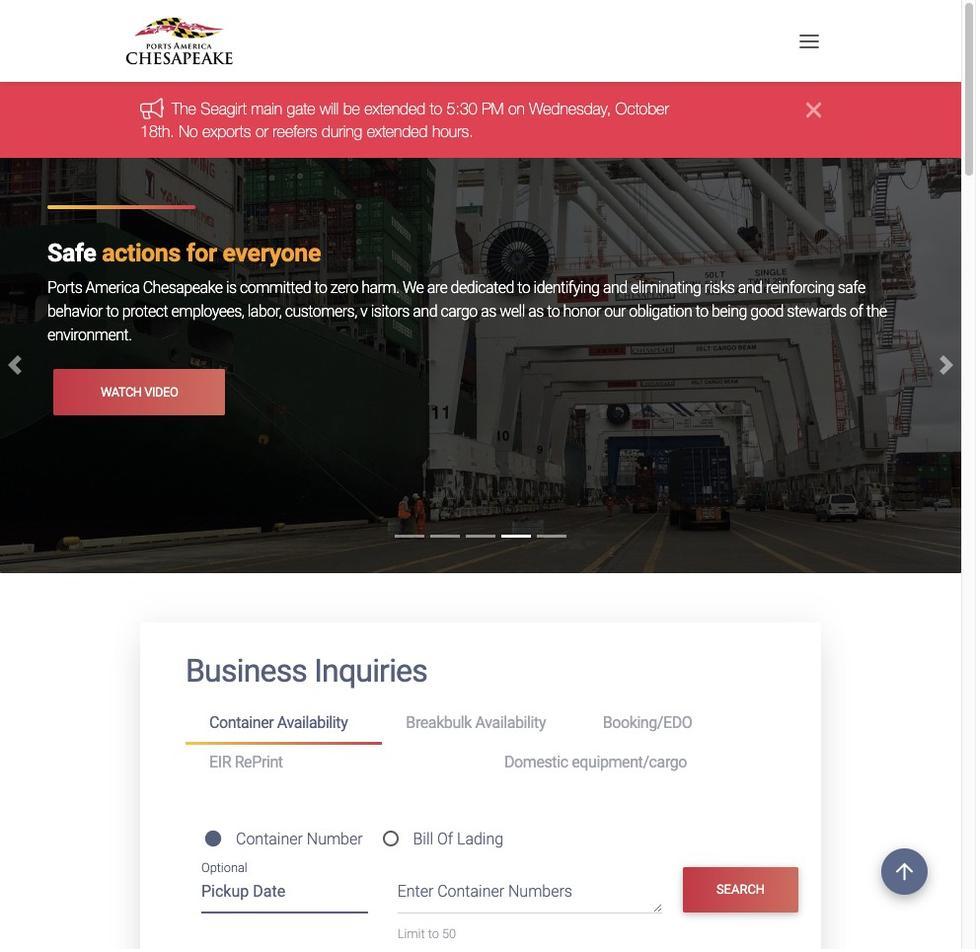 Task type: locate. For each thing, give the bounding box(es) containing it.
0 horizontal spatial as
[[481, 302, 497, 321]]

business inquiries
[[186, 652, 427, 690]]

to left the 50
[[428, 927, 439, 942]]

1 availability from the left
[[277, 714, 348, 733]]

no
[[179, 122, 198, 140]]

to up well
[[518, 279, 530, 297]]

ports america chesapeake is committed to zero harm. we are dedicated to identifying and                         eliminating risks and reinforcing safe behavior to protect employees, labor, customers, v                         isitors and cargo as well as to honor our obligation to being good stewards of the environment.
[[47, 279, 887, 345]]

container number
[[236, 830, 363, 849]]

1 as from the left
[[481, 302, 497, 321]]

availability up eir reprint link
[[277, 714, 348, 733]]

exports
[[202, 122, 251, 140]]

1 horizontal spatial and
[[603, 279, 628, 297]]

container up eir reprint
[[209, 714, 274, 733]]

extended right during
[[367, 122, 428, 140]]

availability up domestic at bottom
[[475, 714, 546, 733]]

isitors
[[371, 302, 410, 321]]

is
[[226, 279, 237, 297]]

watch
[[101, 385, 142, 400]]

to left the 5:30 at the left of page
[[430, 100, 442, 118]]

america
[[86, 279, 140, 297]]

booking/edo link
[[579, 706, 776, 742]]

of
[[437, 830, 453, 849]]

watch video
[[101, 385, 178, 400]]

v
[[360, 302, 368, 321]]

as left well
[[481, 302, 497, 321]]

pm
[[482, 100, 504, 118]]

domestic
[[505, 754, 568, 772]]

on
[[508, 100, 525, 118]]

domestic equipment/cargo
[[505, 754, 687, 772]]

the
[[867, 302, 887, 321]]

2 availability from the left
[[475, 714, 546, 733]]

being
[[712, 302, 747, 321]]

as right well
[[528, 302, 544, 321]]

extended
[[365, 100, 426, 118], [367, 122, 428, 140]]

eliminating
[[631, 279, 701, 297]]

number
[[307, 830, 363, 849]]

committed
[[240, 279, 311, 297]]

risks
[[705, 279, 735, 297]]

to down identifying
[[547, 302, 560, 321]]

to inside 'the seagirt main gate will be extended to 5:30 pm on wednesday, october 18th.  no exports or reefers during extended hours.'
[[430, 100, 442, 118]]

search
[[717, 883, 765, 898]]

1 vertical spatial container
[[236, 830, 303, 849]]

breakbulk availability link
[[382, 706, 579, 742]]

safe
[[47, 239, 96, 268]]

50
[[442, 927, 456, 942]]

actions
[[102, 239, 181, 268]]

18th.
[[140, 122, 174, 140]]

1 horizontal spatial availability
[[475, 714, 546, 733]]

0 horizontal spatial availability
[[277, 714, 348, 733]]

booking/edo
[[603, 714, 693, 733]]

video
[[144, 385, 178, 400]]

close image
[[807, 98, 821, 122]]

availability
[[277, 714, 348, 733], [475, 714, 546, 733]]

hours.
[[432, 122, 474, 140]]

availability for container availability
[[277, 714, 348, 733]]

2 as from the left
[[528, 302, 544, 321]]

container for container number
[[236, 830, 303, 849]]

Enter Container Numbers text field
[[398, 880, 662, 914]]

and
[[603, 279, 628, 297], [738, 279, 763, 297], [413, 302, 437, 321]]

the seagirt main gate will be extended to 5:30 pm on wednesday, october 18th.  no exports or reefers during extended hours. link
[[140, 100, 669, 140]]

breakbulk availability
[[406, 714, 546, 733]]

customers,
[[285, 302, 357, 321]]

container up the 50
[[438, 882, 505, 901]]

our
[[605, 302, 626, 321]]

and up our
[[603, 279, 628, 297]]

safe
[[838, 279, 866, 297]]

domestic equipment/cargo link
[[481, 745, 776, 782]]

as
[[481, 302, 497, 321], [528, 302, 544, 321]]

container
[[209, 714, 274, 733], [236, 830, 303, 849], [438, 882, 505, 901]]

be
[[343, 100, 360, 118]]

extended right be
[[365, 100, 426, 118]]

container up optional
[[236, 830, 303, 849]]

0 vertical spatial container
[[209, 714, 274, 733]]

and up good
[[738, 279, 763, 297]]

the seagirt main gate will be extended to 5:30 pm on wednesday, october 18th.  no exports or reefers during extended hours. alert
[[0, 82, 962, 158]]

to
[[430, 100, 442, 118], [314, 279, 327, 297], [518, 279, 530, 297], [106, 302, 119, 321], [547, 302, 560, 321], [696, 302, 709, 321], [428, 927, 439, 942]]

good
[[751, 302, 784, 321]]

Optional text field
[[201, 876, 368, 915]]

the seagirt main gate will be extended to 5:30 pm on wednesday, october 18th.  no exports or reefers during extended hours.
[[140, 100, 669, 140]]

container availability link
[[186, 706, 382, 745]]

container for container availability
[[209, 714, 274, 733]]

breakbulk
[[406, 714, 472, 733]]

1 horizontal spatial as
[[528, 302, 544, 321]]

eir reprint
[[209, 754, 283, 772]]

environment.
[[47, 326, 132, 345]]

seagirt
[[201, 100, 247, 118]]

main
[[251, 100, 283, 118]]

and down we
[[413, 302, 437, 321]]



Task type: vqa. For each thing, say whether or not it's contained in the screenshot.
'5:30'
yes



Task type: describe. For each thing, give the bounding box(es) containing it.
bullhorn image
[[140, 98, 172, 119]]

will
[[320, 100, 339, 118]]

5:30
[[447, 100, 478, 118]]

1 vertical spatial extended
[[367, 122, 428, 140]]

business
[[186, 652, 307, 690]]

safety image
[[0, 158, 962, 573]]

inquiries
[[314, 652, 427, 690]]

zero
[[331, 279, 358, 297]]

lading
[[457, 830, 504, 849]]

container availability
[[209, 714, 348, 733]]

are
[[427, 279, 447, 297]]

go to top image
[[882, 849, 928, 896]]

we
[[403, 279, 424, 297]]

reinforcing
[[766, 279, 835, 297]]

enter
[[398, 882, 434, 901]]

enter container numbers
[[398, 882, 573, 901]]

of
[[850, 302, 863, 321]]

protect
[[122, 302, 168, 321]]

safe actions for everyone
[[47, 239, 321, 268]]

labor,
[[248, 302, 282, 321]]

reefers
[[273, 122, 317, 140]]

during
[[322, 122, 363, 140]]

the
[[172, 100, 196, 118]]

reprint
[[235, 754, 283, 772]]

ports
[[47, 279, 82, 297]]

everyone
[[223, 239, 321, 268]]

0 vertical spatial extended
[[365, 100, 426, 118]]

2 vertical spatial container
[[438, 882, 505, 901]]

2 horizontal spatial and
[[738, 279, 763, 297]]

to left zero
[[314, 279, 327, 297]]

wednesday,
[[530, 100, 611, 118]]

october
[[616, 100, 669, 118]]

eir
[[209, 754, 231, 772]]

obligation
[[629, 302, 692, 321]]

harm.
[[362, 279, 399, 297]]

numbers
[[508, 882, 573, 901]]

bill of lading
[[413, 830, 504, 849]]

gate
[[287, 100, 315, 118]]

stewards
[[787, 302, 847, 321]]

employees,
[[171, 302, 244, 321]]

identifying
[[534, 279, 600, 297]]

to left being
[[696, 302, 709, 321]]

to down america
[[106, 302, 119, 321]]

bill
[[413, 830, 434, 849]]

for
[[186, 239, 217, 268]]

limit
[[398, 927, 425, 942]]

availability for breakbulk availability
[[475, 714, 546, 733]]

0 horizontal spatial and
[[413, 302, 437, 321]]

or
[[256, 122, 268, 140]]

behavior
[[47, 302, 103, 321]]

chesapeake
[[143, 279, 223, 297]]

optional
[[201, 861, 248, 876]]

eir reprint link
[[186, 745, 481, 782]]

search button
[[683, 868, 799, 913]]

watch video link
[[53, 369, 225, 415]]

honor
[[563, 302, 601, 321]]

cargo
[[441, 302, 478, 321]]

well
[[500, 302, 525, 321]]

toggle navigation image
[[795, 26, 824, 56]]

dedicated
[[451, 279, 514, 297]]

equipment/cargo
[[572, 754, 687, 772]]

limit to 50
[[398, 927, 456, 942]]



